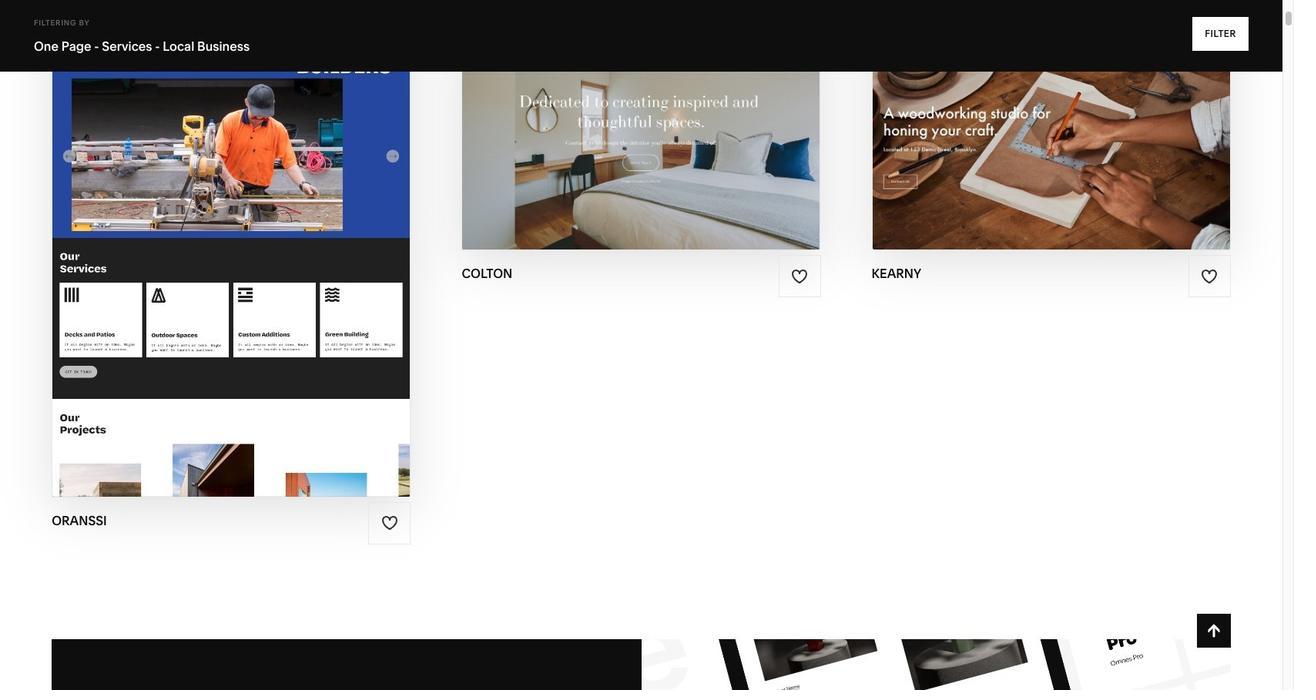 Task type: locate. For each thing, give the bounding box(es) containing it.
add colton to your favorites list image
[[792, 268, 809, 285]]

colton image
[[463, 20, 821, 250]]

back to top image
[[1206, 623, 1223, 640]]



Task type: vqa. For each thing, say whether or not it's contained in the screenshot.
the Kearny image
yes



Task type: describe. For each thing, give the bounding box(es) containing it.
add oranssi to your favorites list image
[[381, 515, 398, 532]]

kearny image
[[873, 20, 1231, 250]]

oranssi image
[[53, 20, 410, 497]]

preview of building your own template image
[[642, 640, 1232, 691]]



